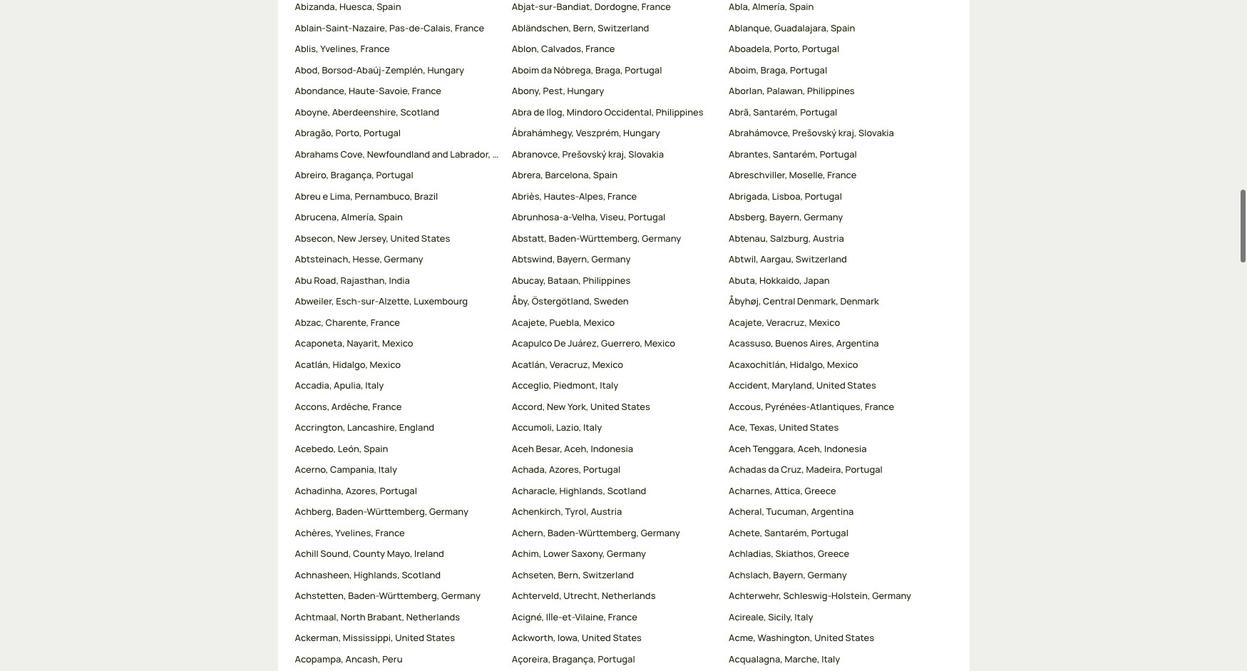 Task type: locate. For each thing, give the bounding box(es) containing it.
1 horizontal spatial almería,
[[753, 0, 788, 13]]

attica,
[[775, 484, 803, 497]]

mexico for acaponeta, nayarit, mexico
[[382, 337, 413, 350]]

spain inside "link"
[[831, 21, 856, 34]]

0 horizontal spatial acajete,
[[512, 316, 548, 329]]

france down the achterveld, utrecht, netherlands 'link'
[[608, 611, 638, 623]]

1 vertical spatial philippines
[[656, 105, 704, 118]]

1 horizontal spatial highlands,
[[560, 484, 606, 497]]

mexico for acatlán, hidalgo, mexico
[[370, 358, 401, 371]]

azores, for achadinha,
[[346, 484, 378, 497]]

1 vertical spatial da
[[769, 463, 779, 476]]

yvelines, for achères,
[[335, 526, 374, 539]]

philippines up sweden
[[583, 274, 631, 287]]

acatlán, hidalgo, mexico link
[[295, 358, 501, 372]]

spain down abla, almería, spain link
[[831, 21, 856, 34]]

0 vertical spatial porto,
[[774, 42, 801, 55]]

1 aceh from the left
[[512, 442, 534, 455]]

argentina down "acajete, veracruz, mexico" link
[[837, 337, 879, 350]]

argentina down acharnes, attica, greece link
[[811, 505, 854, 518]]

0 horizontal spatial aceh
[[512, 442, 534, 455]]

1 horizontal spatial azores,
[[549, 463, 582, 476]]

0 vertical spatial hungary
[[428, 63, 464, 76]]

holstein,
[[832, 589, 871, 602]]

1 vertical spatial almería,
[[341, 211, 377, 224]]

baden- down a-
[[549, 232, 580, 245]]

states down brazil
[[421, 232, 450, 245]]

2 vertical spatial philippines
[[583, 274, 631, 287]]

württemberg,
[[580, 232, 640, 245], [367, 505, 428, 518], [579, 526, 639, 539], [379, 589, 440, 602]]

bayern, down achladias, skiathos, greece
[[774, 568, 806, 581]]

switzerland for achseten, bern, switzerland
[[583, 568, 634, 581]]

bragança, down ackworth, iowa, united states
[[553, 653, 596, 665]]

0 horizontal spatial austria
[[591, 505, 622, 518]]

azores, down campania,
[[346, 484, 378, 497]]

baden- up achères, yvelines, france
[[336, 505, 367, 518]]

kraj, down 'ábrahámhegy, veszprém, hungary' link at the top of the page
[[608, 148, 627, 160]]

porto, for aboadela,
[[774, 42, 801, 55]]

1 horizontal spatial bragança,
[[553, 653, 596, 665]]

0 vertical spatial azores,
[[549, 463, 582, 476]]

württemberg, inside achstetten, baden-württemberg, germany "link"
[[379, 589, 440, 602]]

1 vertical spatial sur-
[[361, 295, 379, 308]]

prešovský for abranovce,
[[562, 148, 607, 160]]

baden- down achenkirch, tyrol, austria
[[548, 526, 579, 539]]

0 vertical spatial switzerland
[[598, 21, 649, 34]]

sound,
[[321, 547, 351, 560]]

abla, almería, spain link
[[729, 0, 935, 14]]

states inside ackworth, iowa, united states link
[[613, 632, 642, 644]]

scotland down achada, azores, portugal link
[[608, 484, 647, 497]]

states inside "accident, maryland, united states" "link"
[[848, 379, 877, 392]]

lima,
[[330, 190, 353, 203]]

bayern, up abucay, bataan, philippines on the top of page
[[557, 253, 590, 266]]

italy
[[365, 379, 384, 392], [600, 379, 619, 392], [584, 421, 602, 434], [379, 463, 397, 476], [795, 611, 814, 623], [822, 653, 841, 665]]

austria for achenkirch, tyrol, austria
[[591, 505, 622, 518]]

hungary down occidental,
[[624, 127, 660, 139]]

1 vertical spatial new
[[547, 400, 566, 413]]

hungary for ábrahámhegy,
[[624, 127, 660, 139]]

pas-
[[389, 21, 409, 34]]

abragão,
[[295, 127, 334, 139]]

achslach, bayern, germany
[[729, 568, 847, 581]]

abreu
[[295, 190, 321, 203]]

achim, lower saxony, germany link
[[512, 547, 718, 561]]

1 vertical spatial porto,
[[336, 127, 362, 139]]

abra
[[512, 105, 532, 118]]

0 vertical spatial philippines
[[807, 84, 855, 97]]

kraj, for abrahámovce, prešovský kraj, slovakia
[[839, 127, 857, 139]]

ablanque, guadalajara, spain
[[729, 21, 856, 34]]

1 horizontal spatial new
[[547, 400, 566, 413]]

0 vertical spatial almería,
[[753, 0, 788, 13]]

mexico for acajete, veracruz, mexico
[[809, 316, 840, 329]]

1 vertical spatial azores,
[[346, 484, 378, 497]]

austria down absberg, bayern, germany link
[[813, 232, 844, 245]]

slovakia down abrã, santarém, portugal link
[[859, 127, 894, 139]]

1 horizontal spatial acatlán,
[[512, 358, 548, 371]]

portugal down acerno, campania, italy link
[[380, 484, 417, 497]]

scotland inside achnasheen, highlands, scotland link
[[402, 568, 441, 581]]

aceh inside aceh besar, aceh, indonesia link
[[512, 442, 534, 455]]

germany up 'ireland'
[[429, 505, 469, 518]]

0 horizontal spatial porto,
[[336, 127, 362, 139]]

acajete, veracruz, mexico
[[729, 316, 840, 329]]

portugal down acheral, tucuman, argentina link
[[812, 526, 849, 539]]

achtmaal,
[[295, 611, 339, 623]]

1 vertical spatial slovakia
[[629, 148, 664, 160]]

scotland inside aboyne, aberdeenshire, scotland link
[[400, 105, 439, 118]]

1 vertical spatial yvelines,
[[335, 526, 374, 539]]

aboim,
[[729, 63, 759, 76]]

2 indonesia from the left
[[825, 442, 867, 455]]

indonesia down accumoli, lazio, italy link
[[591, 442, 634, 455]]

abrantes,
[[729, 148, 771, 160]]

states for ackerman, mississippi, united states
[[426, 632, 455, 644]]

portugal down aceh besar, aceh, indonesia link
[[584, 463, 621, 476]]

portugal for achete, santarém, portugal
[[812, 526, 849, 539]]

1 acatlán, from the left
[[295, 358, 331, 371]]

yvelines, up the county
[[335, 526, 374, 539]]

bayern, for absberg,
[[770, 211, 802, 224]]

abuta, hokkaido, japan
[[729, 274, 830, 287]]

1 vertical spatial bern,
[[558, 568, 581, 581]]

italy right apulia, at the bottom of page
[[365, 379, 384, 392]]

abjat-sur-bandiat, dordogne, france link
[[512, 0, 718, 14]]

baden- for achberg,
[[336, 505, 367, 518]]

hungary right zemplén,
[[428, 63, 464, 76]]

acajete, up the acapulco
[[512, 316, 548, 329]]

portugal down newfoundland at top
[[376, 169, 413, 181]]

bragança, for abreiro,
[[331, 169, 374, 181]]

portugal inside "link"
[[820, 148, 857, 160]]

united up 'aceh tenggara, aceh, indonesia'
[[779, 421, 808, 434]]

2 acajete, from the left
[[729, 316, 765, 329]]

greece down achete, santarém, portugal link at bottom right
[[818, 547, 850, 560]]

switzerland for abtwil, aargau, switzerland
[[796, 253, 847, 266]]

santarém, down palawan,
[[754, 105, 799, 118]]

labrador,
[[450, 148, 491, 160]]

hidalgo, down acassuso, buenos aires, argentina
[[790, 358, 826, 371]]

0 horizontal spatial aceh,
[[564, 442, 589, 455]]

2 aceh from the left
[[729, 442, 751, 455]]

aboim
[[512, 63, 539, 76]]

portugal for açoreira, bragança, portugal
[[598, 653, 635, 665]]

baden- inside "link"
[[348, 589, 379, 602]]

2 aceh, from the left
[[798, 442, 823, 455]]

baden- for achern,
[[548, 526, 579, 539]]

1 aceh, from the left
[[564, 442, 589, 455]]

accident,
[[729, 379, 770, 392]]

indonesia for aceh tenggara, aceh, indonesia
[[825, 442, 867, 455]]

germany down abrunhosa-a-velha, viseu, portugal link
[[642, 232, 681, 245]]

0 horizontal spatial braga,
[[596, 63, 623, 76]]

1 horizontal spatial acajete,
[[729, 316, 765, 329]]

mexico for acaxochitlán, hidalgo, mexico
[[827, 358, 859, 371]]

prešovský for abrahámovce,
[[793, 127, 837, 139]]

abla, almería, spain
[[729, 0, 814, 13]]

0 vertical spatial argentina
[[837, 337, 879, 350]]

1 vertical spatial scotland
[[608, 484, 647, 497]]

mexico up aires,
[[809, 316, 840, 329]]

0 vertical spatial da
[[541, 63, 552, 76]]

açoreira, bragança, portugal link
[[512, 653, 718, 667]]

netherlands down the achseten, bern, switzerland link
[[602, 589, 656, 602]]

spain for acebedo, león, spain
[[364, 442, 388, 455]]

united down 'vilaine,'
[[582, 632, 611, 644]]

braga, down aboadela, porto, portugal
[[761, 63, 789, 76]]

abragão, porto, portugal
[[295, 127, 401, 139]]

united inside "link"
[[817, 379, 846, 392]]

puebla,
[[550, 316, 582, 329]]

1 horizontal spatial braga,
[[761, 63, 789, 76]]

0 vertical spatial slovakia
[[859, 127, 894, 139]]

mexico down acassuso, buenos aires, argentina link
[[827, 358, 859, 371]]

portugal for aboim, braga, portugal
[[790, 63, 828, 76]]

1 horizontal spatial prešovský
[[793, 127, 837, 139]]

santarém, inside "link"
[[773, 148, 818, 160]]

acaponeta,
[[295, 337, 345, 350]]

acatlán, up "accadia," on the left bottom of the page
[[295, 358, 331, 371]]

aceh, up achadas da cruz, madeira, portugal
[[798, 442, 823, 455]]

1 horizontal spatial aceh
[[729, 442, 751, 455]]

spain down abreu e lima, pernambuco, brazil link
[[378, 211, 403, 224]]

new down abrucena, almería, spain
[[338, 232, 356, 245]]

0 horizontal spatial almería,
[[341, 211, 377, 224]]

aboim da nóbrega, braga, portugal link
[[512, 63, 718, 77]]

indonesia inside aceh besar, aceh, indonesia link
[[591, 442, 634, 455]]

bayern, down abrigada, lisboa, portugal
[[770, 211, 802, 224]]

2 horizontal spatial hungary
[[624, 127, 660, 139]]

0 vertical spatial sur-
[[539, 0, 557, 13]]

brazil
[[414, 190, 438, 203]]

county
[[353, 547, 385, 560]]

württemberg, inside achberg, baden-württemberg, germany link
[[367, 505, 428, 518]]

acajete, down åbyhøj,
[[729, 316, 765, 329]]

2 vertical spatial scotland
[[402, 568, 441, 581]]

portugal for abrantes, santarém, portugal
[[820, 148, 857, 160]]

hidalgo, inside the acatlán, hidalgo, mexico link
[[333, 358, 368, 371]]

states inside ackerman, mississippi, united states link
[[426, 632, 455, 644]]

acerno, campania, italy
[[295, 463, 397, 476]]

0 horizontal spatial sur-
[[361, 295, 379, 308]]

philippines for aborlan, palawan, philippines
[[807, 84, 855, 97]]

0 horizontal spatial da
[[541, 63, 552, 76]]

1 vertical spatial santarém,
[[773, 148, 818, 160]]

abrigada, lisboa, portugal link
[[729, 190, 935, 204]]

portugal for abragão, porto, portugal
[[364, 127, 401, 139]]

abzac, charente, france link
[[295, 316, 501, 330]]

achill sound, county mayo, ireland link
[[295, 547, 501, 561]]

abrigada,
[[729, 190, 771, 203]]

acajete, for acajete, veracruz, mexico
[[729, 316, 765, 329]]

1 horizontal spatial sur-
[[539, 0, 557, 13]]

germany down achern, baden-württemberg, germany link
[[607, 547, 646, 560]]

italy for acireale, sicily, italy
[[795, 611, 814, 623]]

de
[[534, 105, 545, 118]]

württemberg, for achern,
[[579, 526, 639, 539]]

abweiler, esch-sur-alzette, luxembourg link
[[295, 295, 501, 309]]

france down accadia, apulia, italy link on the left bottom of the page
[[373, 400, 402, 413]]

kraj,
[[839, 127, 857, 139], [608, 148, 627, 160]]

1 horizontal spatial hungary
[[568, 84, 604, 97]]

portugal down aceh tenggara, aceh, indonesia link
[[846, 463, 883, 476]]

abucay, bataan, philippines
[[512, 274, 631, 287]]

portugal down ackworth, iowa, united states link
[[598, 653, 635, 665]]

france down abrera, barcelona, spain link
[[608, 190, 637, 203]]

united down acaxochitlán, hidalgo, mexico link
[[817, 379, 846, 392]]

1 vertical spatial switzerland
[[796, 253, 847, 266]]

abu road, rajasthan, india
[[295, 274, 410, 287]]

italy down acatlán, veracruz, mexico link
[[600, 379, 619, 392]]

switzerland down dordogne,
[[598, 21, 649, 34]]

states inside ace, texas, united states link
[[810, 421, 839, 434]]

huesca,
[[339, 0, 375, 13]]

acatlán, hidalgo, mexico
[[295, 358, 401, 371]]

achères,
[[295, 526, 334, 539]]

slovakia
[[859, 127, 894, 139], [629, 148, 664, 160]]

2 hidalgo, from the left
[[790, 358, 826, 371]]

mexico up the "acapulco de juárez, guerrero, mexico"
[[584, 316, 615, 329]]

1 vertical spatial hungary
[[568, 84, 604, 97]]

hidalgo, for acatlán,
[[333, 358, 368, 371]]

campania,
[[330, 463, 377, 476]]

portugal for aboadela, porto, portugal
[[802, 42, 840, 55]]

1 horizontal spatial philippines
[[656, 105, 704, 118]]

abreiro, bragança, portugal
[[295, 169, 413, 181]]

abtswind, bayern, germany
[[512, 253, 631, 266]]

aceh up achada,
[[512, 442, 534, 455]]

prešovský down "ábrahámhegy, veszprém, hungary"
[[562, 148, 607, 160]]

greece for achladias, skiathos, greece
[[818, 547, 850, 560]]

1 indonesia from the left
[[591, 442, 634, 455]]

bragança, for açoreira,
[[553, 653, 596, 665]]

2 braga, from the left
[[761, 63, 789, 76]]

italy up acme, washington, united states
[[795, 611, 814, 623]]

accous, pyrénées-atlantiques, france
[[729, 400, 895, 413]]

württemberg, for abstatt,
[[580, 232, 640, 245]]

da left cruz,
[[769, 463, 779, 476]]

dialog
[[0, 0, 1248, 671]]

france down zemplén,
[[412, 84, 442, 97]]

aceh, for tenggara,
[[798, 442, 823, 455]]

states inside accord, new york, united states link
[[622, 400, 651, 413]]

1 horizontal spatial porto,
[[774, 42, 801, 55]]

hungary up mindoro
[[568, 84, 604, 97]]

1 horizontal spatial da
[[769, 463, 779, 476]]

württemberg, inside achern, baden-württemberg, germany link
[[579, 526, 639, 539]]

2 vertical spatial hungary
[[624, 127, 660, 139]]

acatlán, for acatlán, hidalgo, mexico
[[295, 358, 331, 371]]

france right calais,
[[455, 21, 484, 34]]

indonesia inside aceh tenggara, aceh, indonesia link
[[825, 442, 867, 455]]

mexico down abzac, charente, france link
[[382, 337, 413, 350]]

veracruz, for acajete,
[[767, 316, 808, 329]]

highlands, down achill sound, county mayo, ireland
[[354, 568, 400, 581]]

aceh inside aceh tenggara, aceh, indonesia link
[[729, 442, 751, 455]]

1 hidalgo, from the left
[[333, 358, 368, 371]]

accons, ardèche, france link
[[295, 400, 501, 414]]

0 horizontal spatial azores,
[[346, 484, 378, 497]]

veracruz, for acatlán,
[[550, 358, 591, 371]]

abrã,
[[729, 105, 752, 118]]

schleswig-
[[784, 589, 832, 602]]

philippines down the aboim, braga, portugal link
[[807, 84, 855, 97]]

abu road, rajasthan, india link
[[295, 274, 501, 288]]

2 horizontal spatial philippines
[[807, 84, 855, 97]]

achenkirch, tyrol, austria link
[[512, 505, 718, 519]]

accrington,
[[295, 421, 346, 434]]

achterwehr, schleswig-holstein, germany link
[[729, 589, 935, 603]]

accrington, lancashire, england link
[[295, 421, 501, 435]]

aceh for aceh tenggara, aceh, indonesia
[[729, 442, 751, 455]]

salzburg,
[[770, 232, 811, 245]]

0 vertical spatial austria
[[813, 232, 844, 245]]

slovakia down 'ábrahámhegy, veszprém, hungary' link at the top of the page
[[629, 148, 664, 160]]

aboyne, aberdeenshire, scotland link
[[295, 105, 501, 119]]

spain down lancashire,
[[364, 442, 388, 455]]

scotland inside acharacle, highlands, scotland link
[[608, 484, 647, 497]]

da for achadas
[[769, 463, 779, 476]]

württemberg, down abrunhosa-a-velha, viseu, portugal link
[[580, 232, 640, 245]]

0 vertical spatial greece
[[805, 484, 837, 497]]

0 horizontal spatial netherlands
[[406, 611, 460, 623]]

0 vertical spatial new
[[338, 232, 356, 245]]

württemberg, down achnasheen, highlands, scotland link on the bottom left of the page
[[379, 589, 440, 602]]

states down acceglio, piedmont, italy link
[[622, 400, 651, 413]]

veracruz, up acceglio, piedmont, italy
[[550, 358, 591, 371]]

0 vertical spatial highlands,
[[560, 484, 606, 497]]

0 horizontal spatial slovakia
[[629, 148, 664, 160]]

aboim, braga, portugal link
[[729, 63, 935, 77]]

santarém, down tucuman,
[[765, 526, 810, 539]]

switzerland for abländschen, bern, switzerland
[[598, 21, 649, 34]]

0 vertical spatial veracruz,
[[767, 316, 808, 329]]

abtsteinach, hesse, germany link
[[295, 253, 501, 267]]

1 horizontal spatial netherlands
[[602, 589, 656, 602]]

2 vertical spatial santarém,
[[765, 526, 810, 539]]

0 vertical spatial bragança,
[[331, 169, 374, 181]]

1 horizontal spatial indonesia
[[825, 442, 867, 455]]

germany inside "link"
[[442, 589, 481, 602]]

austria inside "abtenau, salzburg, austria" link
[[813, 232, 844, 245]]

abriès, hautes-alpes, france link
[[512, 190, 718, 204]]

azores, down aceh besar, aceh, indonesia
[[549, 463, 582, 476]]

bern, down abjat-sur-bandiat, dordogne, france
[[573, 21, 596, 34]]

1 vertical spatial greece
[[818, 547, 850, 560]]

highlands, up tyrol,
[[560, 484, 606, 497]]

states down 'achtmaal, north brabant, netherlands' link
[[426, 632, 455, 644]]

england
[[399, 421, 434, 434]]

portugal down ablanque, guadalajara, spain "link"
[[802, 42, 840, 55]]

united for accident, maryland, united states
[[817, 379, 846, 392]]

0 vertical spatial scotland
[[400, 105, 439, 118]]

1 vertical spatial bragança,
[[553, 653, 596, 665]]

1 horizontal spatial kraj,
[[839, 127, 857, 139]]

france down the abländschen, bern, switzerland link
[[586, 42, 615, 55]]

spain down the abranovce, prešovský kraj, slovakia link
[[593, 169, 618, 181]]

slovakia for abranovce, prešovský kraj, slovakia
[[629, 148, 664, 160]]

1 acajete, from the left
[[512, 316, 548, 329]]

0 vertical spatial kraj,
[[839, 127, 857, 139]]

scotland down 'ireland'
[[402, 568, 441, 581]]

abtenau, salzburg, austria
[[729, 232, 844, 245]]

1 vertical spatial bayern,
[[557, 253, 590, 266]]

0 horizontal spatial hidalgo,
[[333, 358, 368, 371]]

bern, down achim, lower saxony, germany
[[558, 568, 581, 581]]

aceh, down lazio,
[[564, 442, 589, 455]]

abrahams
[[295, 148, 339, 160]]

0 vertical spatial netherlands
[[602, 589, 656, 602]]

states for accident, maryland, united states
[[848, 379, 877, 392]]

2 vertical spatial switzerland
[[583, 568, 634, 581]]

württemberg, down achenkirch, tyrol, austria link
[[579, 526, 639, 539]]

1 vertical spatial kraj,
[[608, 148, 627, 160]]

0 horizontal spatial indonesia
[[591, 442, 634, 455]]

states inside acme, washington, united states link
[[846, 632, 875, 644]]

calvados,
[[541, 42, 584, 55]]

0 horizontal spatial hungary
[[428, 63, 464, 76]]

0 horizontal spatial bragança,
[[331, 169, 374, 181]]

hesse,
[[353, 253, 382, 266]]

spain for abizanda, huesca, spain
[[377, 0, 401, 13]]

1 horizontal spatial aceh,
[[798, 442, 823, 455]]

baden- for achstetten,
[[348, 589, 379, 602]]

1 horizontal spatial slovakia
[[859, 127, 894, 139]]

0 horizontal spatial new
[[338, 232, 356, 245]]

austria for abtenau, salzburg, austria
[[813, 232, 844, 245]]

acopampa,
[[295, 653, 344, 665]]

almería, up "ablanque,"
[[753, 0, 788, 13]]

aceh down ace,
[[729, 442, 751, 455]]

2 acatlán, from the left
[[512, 358, 548, 371]]

mexico for acajete, puebla, mexico
[[584, 316, 615, 329]]

acatlán, up 'acceglio,'
[[512, 358, 548, 371]]

0 vertical spatial bayern,
[[770, 211, 802, 224]]

da for aboim
[[541, 63, 552, 76]]

portugal up abrahámovce, prešovský kraj, slovakia
[[800, 105, 838, 118]]

porto, up the cove,
[[336, 127, 362, 139]]

1 horizontal spatial austria
[[813, 232, 844, 245]]

spain for abrucena, almería, spain
[[378, 211, 403, 224]]

united down abrucena, almería, spain link
[[390, 232, 420, 245]]

portugal down ablon, calvados, france link
[[625, 63, 662, 76]]

portugal for achadinha, azores, portugal
[[380, 484, 417, 497]]

de
[[554, 337, 566, 350]]

accadia, apulia, italy
[[295, 379, 384, 392]]

ackworth,
[[512, 632, 556, 644]]

bandiat,
[[557, 0, 593, 13]]

0 horizontal spatial prešovský
[[562, 148, 607, 160]]

sur- down rajasthan,
[[361, 295, 379, 308]]

sur- up abländschen,
[[539, 0, 557, 13]]

1 vertical spatial prešovský
[[562, 148, 607, 160]]

mexico down "acaponeta, nayarit, mexico" link
[[370, 358, 401, 371]]

0 vertical spatial yvelines,
[[320, 42, 359, 55]]

scotland down abondance, haute-savoie, france link
[[400, 105, 439, 118]]

1 horizontal spatial veracruz,
[[767, 316, 808, 329]]

hidalgo, inside acaxochitlán, hidalgo, mexico link
[[790, 358, 826, 371]]

spain up ablain-saint-nazaire, pas-de-calais, france
[[377, 0, 401, 13]]

atlantiques,
[[810, 400, 863, 413]]

nóbrega,
[[554, 63, 594, 76]]

aborlan, palawan, philippines link
[[729, 84, 935, 98]]

almería, for abrucena,
[[341, 211, 377, 224]]

guadalajara,
[[775, 21, 829, 34]]

2 vertical spatial bayern,
[[774, 568, 806, 581]]

achtmaal, north brabant, netherlands
[[295, 611, 460, 623]]

0 horizontal spatial acatlán,
[[295, 358, 331, 371]]

austria inside achenkirch, tyrol, austria link
[[591, 505, 622, 518]]

spain
[[377, 0, 401, 13], [790, 0, 814, 13], [831, 21, 856, 34], [593, 169, 618, 181], [378, 211, 403, 224], [364, 442, 388, 455]]

greece
[[805, 484, 837, 497], [818, 547, 850, 560]]

württemberg, inside abstatt, baden-württemberg, germany link
[[580, 232, 640, 245]]

netherlands down achstetten, baden-württemberg, germany "link"
[[406, 611, 460, 623]]

1 vertical spatial austria
[[591, 505, 622, 518]]

porto,
[[774, 42, 801, 55], [336, 127, 362, 139]]

abrahams cove, newfoundland and labrador, canada
[[295, 148, 526, 160]]

accord, new york, united states link
[[512, 400, 718, 414]]

netherlands inside 'link'
[[602, 589, 656, 602]]

abra de ilog, mindoro occidental, philippines link
[[512, 105, 718, 119]]

kraj, down abrã, santarém, portugal link
[[839, 127, 857, 139]]

abod, borsod-abaúj-zemplén, hungary
[[295, 63, 464, 76]]

ablon, calvados, france link
[[512, 42, 718, 56]]

1 vertical spatial argentina
[[811, 505, 854, 518]]

france right atlantiques,
[[865, 400, 895, 413]]

acaponeta, nayarit, mexico
[[295, 337, 413, 350]]

sicily,
[[768, 611, 793, 623]]

0 vertical spatial prešovský
[[793, 127, 837, 139]]

prešovský down abrã, santarém, portugal link
[[793, 127, 837, 139]]

italy for accadia, apulia, italy
[[365, 379, 384, 392]]

achseten,
[[512, 568, 556, 581]]

0 horizontal spatial highlands,
[[354, 568, 400, 581]]

0 vertical spatial bern,
[[573, 21, 596, 34]]

abaúj-
[[356, 63, 385, 76]]

1 vertical spatial highlands,
[[354, 568, 400, 581]]

abtenau,
[[729, 232, 769, 245]]

calais,
[[424, 21, 453, 34]]

highlands, for acharacle,
[[560, 484, 606, 497]]

0 vertical spatial santarém,
[[754, 105, 799, 118]]

1 vertical spatial veracruz,
[[550, 358, 591, 371]]

abreschviller,
[[729, 169, 788, 181]]

1 horizontal spatial hidalgo,
[[790, 358, 826, 371]]

united for ackworth, iowa, united states
[[582, 632, 611, 644]]

0 horizontal spatial philippines
[[583, 274, 631, 287]]



Task type: vqa. For each thing, say whether or not it's contained in the screenshot.
A Igrexa link
no



Task type: describe. For each thing, give the bounding box(es) containing it.
acireale, sicily, italy link
[[729, 611, 935, 624]]

united for ace, texas, united states
[[779, 421, 808, 434]]

accadia, apulia, italy link
[[295, 379, 501, 393]]

1 vertical spatial netherlands
[[406, 611, 460, 623]]

achadas da cruz, madeira, portugal link
[[729, 463, 935, 477]]

bayern, for achslach,
[[774, 568, 806, 581]]

acharacle, highlands, scotland
[[512, 484, 647, 497]]

achadinha,
[[295, 484, 344, 497]]

azores, for achada,
[[549, 463, 582, 476]]

cookie consent banner dialog
[[17, 604, 1231, 654]]

canada
[[493, 148, 526, 160]]

kraj, for abranovce, prešovský kraj, slovakia
[[608, 148, 627, 160]]

france right dordogne,
[[642, 0, 671, 13]]

united down acceglio, piedmont, italy link
[[591, 400, 620, 413]]

scotland for aboyne, aberdeenshire, scotland
[[400, 105, 439, 118]]

abtenau, salzburg, austria link
[[729, 232, 935, 246]]

achim, lower saxony, germany
[[512, 547, 646, 560]]

italy for acerno, campania, italy
[[379, 463, 397, 476]]

abtswind,
[[512, 253, 555, 266]]

france inside 'link'
[[608, 190, 637, 203]]

italy for accumoli, lazio, italy
[[584, 421, 602, 434]]

portugal for abreiro, bragança, portugal
[[376, 169, 413, 181]]

achterveld, utrecht, netherlands link
[[512, 589, 718, 603]]

acajete, puebla, mexico link
[[512, 316, 718, 330]]

france down abweiler, esch-sur-alzette, luxembourg
[[371, 316, 400, 329]]

aborlan,
[[729, 84, 765, 97]]

hidalgo, for acaxochitlán,
[[790, 358, 826, 371]]

states for acme, washington, united states
[[846, 632, 875, 644]]

acajete, veracruz, mexico link
[[729, 316, 935, 330]]

germany down achenkirch, tyrol, austria link
[[641, 526, 680, 539]]

spain for abla, almería, spain
[[790, 0, 814, 13]]

absecon, new jersey, united states
[[295, 232, 450, 245]]

lower
[[544, 547, 570, 560]]

madeira,
[[806, 463, 844, 476]]

yvelines, for ablis,
[[320, 42, 359, 55]]

porto, for abragão,
[[336, 127, 362, 139]]

aceh, for besar,
[[564, 442, 589, 455]]

württemberg, for achstetten,
[[379, 589, 440, 602]]

aceh for aceh besar, aceh, indonesia
[[512, 442, 534, 455]]

acopampa, ancash, peru
[[295, 653, 403, 665]]

ille-
[[546, 611, 563, 623]]

ilog,
[[547, 105, 565, 118]]

acapulco de juárez, guerrero, mexico
[[512, 337, 676, 350]]

abrunhosa-a-velha, viseu, portugal link
[[512, 211, 718, 225]]

slovakia for abrahámovce, prešovský kraj, slovakia
[[859, 127, 894, 139]]

acigné, ille-et-vilaine, france
[[512, 611, 638, 623]]

ireland
[[415, 547, 444, 560]]

abriès, hautes-alpes, france
[[512, 190, 637, 203]]

açoreira,
[[512, 653, 551, 665]]

1 braga, from the left
[[596, 63, 623, 76]]

guerrero,
[[601, 337, 643, 350]]

highlands, for achnasheen,
[[354, 568, 400, 581]]

scotland for achnasheen, highlands, scotland
[[402, 568, 441, 581]]

portugal for achada, azores, portugal
[[584, 463, 621, 476]]

ábrahámhegy, veszprém, hungary link
[[512, 127, 718, 140]]

mexico right the guerrero,
[[645, 337, 676, 350]]

accumoli, lazio, italy
[[512, 421, 602, 434]]

abreschviller, moselle, france link
[[729, 169, 935, 183]]

santarém, for abrã,
[[754, 105, 799, 118]]

león,
[[338, 442, 362, 455]]

ablis,
[[295, 42, 319, 55]]

acapulco
[[512, 337, 552, 350]]

bern, for achseten,
[[558, 568, 581, 581]]

aargau,
[[761, 253, 794, 266]]

germany down achladias, skiathos, greece link
[[808, 568, 847, 581]]

italy for acceglio, piedmont, italy
[[600, 379, 619, 392]]

aboim da nóbrega, braga, portugal
[[512, 63, 662, 76]]

germany down 'absecon, new jersey, united states' link
[[384, 253, 423, 266]]

portugal for abrigada, lisboa, portugal
[[805, 190, 842, 203]]

åby, östergötland, sweden link
[[512, 295, 718, 309]]

acceglio, piedmont, italy link
[[512, 379, 718, 393]]

france up abod, borsod-abaúj-zemplén, hungary
[[361, 42, 390, 55]]

united for ackerman, mississippi, united states
[[395, 632, 424, 644]]

abrera, barcelona, spain link
[[512, 169, 718, 183]]

almería, for abla,
[[753, 0, 788, 13]]

abrucena,
[[295, 211, 339, 224]]

achterveld,
[[512, 589, 562, 602]]

france inside "link"
[[373, 400, 402, 413]]

occidental,
[[605, 105, 654, 118]]

württemberg, for achberg,
[[367, 505, 428, 518]]

achères, yvelines, france
[[295, 526, 405, 539]]

hungary for abony,
[[568, 84, 604, 97]]

ábrahámhegy,
[[512, 127, 574, 139]]

abstatt,
[[512, 232, 547, 245]]

utrecht,
[[564, 589, 600, 602]]

road,
[[314, 274, 339, 287]]

acharnes, attica, greece
[[729, 484, 837, 497]]

italy for acqualagna, marche, italy
[[822, 653, 841, 665]]

skiathos,
[[776, 547, 816, 560]]

france down the abrantes, santarém, portugal "link"
[[828, 169, 857, 181]]

bayern, for abtswind,
[[557, 253, 590, 266]]

tucuman,
[[767, 505, 810, 518]]

achete,
[[729, 526, 763, 539]]

accons,
[[295, 400, 330, 413]]

abtwil,
[[729, 253, 759, 266]]

germany right holstein,
[[873, 589, 912, 602]]

abtswind, bayern, germany link
[[512, 253, 718, 267]]

new for absecon,
[[338, 232, 356, 245]]

mexico for acatlán, veracruz, mexico
[[593, 358, 624, 371]]

france down achberg, baden-württemberg, germany link
[[376, 526, 405, 539]]

spain for abrera, barcelona, spain
[[593, 169, 618, 181]]

borsod-
[[322, 63, 356, 76]]

abrahámovce,
[[729, 127, 791, 139]]

portugal right viseu, at the top
[[629, 211, 666, 224]]

marche,
[[785, 653, 820, 665]]

absecon, new jersey, united states link
[[295, 232, 501, 246]]

abranovce, prešovský kraj, slovakia
[[512, 148, 664, 160]]

mindoro
[[567, 105, 603, 118]]

acatlán, for acatlán, veracruz, mexico
[[512, 358, 548, 371]]

newfoundland
[[367, 148, 430, 160]]

vilaine,
[[575, 611, 606, 623]]

ackworth, iowa, united states link
[[512, 632, 718, 645]]

acharacle,
[[512, 484, 558, 497]]

acceglio,
[[512, 379, 552, 392]]

acigné, ille-et-vilaine, france link
[[512, 611, 718, 624]]

greece for acharnes, attica, greece
[[805, 484, 837, 497]]

states for ackworth, iowa, united states
[[613, 632, 642, 644]]

aceh tenggara, aceh, indonesia link
[[729, 442, 935, 456]]

united for acme, washington, united states
[[815, 632, 844, 644]]

acajete, for acajete, puebla, mexico
[[512, 316, 548, 329]]

germany down abstatt, baden-württemberg, germany link at the top of the page
[[592, 253, 631, 266]]

aboyne,
[[295, 105, 330, 118]]

santarém, for achete,
[[765, 526, 810, 539]]

accadia,
[[295, 379, 332, 392]]

aboadela, porto, portugal link
[[729, 42, 935, 56]]

portugal for abrã, santarém, portugal
[[800, 105, 838, 118]]

aboim, braga, portugal
[[729, 63, 828, 76]]

bern, for abländschen,
[[573, 21, 596, 34]]

states inside 'absecon, new jersey, united states' link
[[421, 232, 450, 245]]

acassuso, buenos aires, argentina link
[[729, 337, 935, 351]]

acheral,
[[729, 505, 765, 518]]

abzac,
[[295, 316, 324, 329]]

abstatt, baden-württemberg, germany
[[512, 232, 681, 245]]

new for accord,
[[547, 400, 566, 413]]

e
[[323, 190, 328, 203]]

baden- for abstatt,
[[549, 232, 580, 245]]

achseten, bern, switzerland link
[[512, 568, 718, 582]]

aboyne, aberdeenshire, scotland
[[295, 105, 439, 118]]

scotland for acharacle, highlands, scotland
[[608, 484, 647, 497]]

a-
[[563, 211, 572, 224]]

philippines for abucay, bataan, philippines
[[583, 274, 631, 287]]

states for ace, texas, united states
[[810, 421, 839, 434]]

acme, washington, united states link
[[729, 632, 935, 645]]

santarém, for abrantes,
[[773, 148, 818, 160]]

ábrahámhegy, veszprém, hungary
[[512, 127, 660, 139]]

germany down abrigada, lisboa, portugal link
[[804, 211, 843, 224]]

acigné,
[[512, 611, 544, 623]]

spain for ablanque, guadalajara, spain
[[831, 21, 856, 34]]

indonesia for aceh besar, aceh, indonesia
[[591, 442, 634, 455]]

achada, azores, portugal
[[512, 463, 621, 476]]



